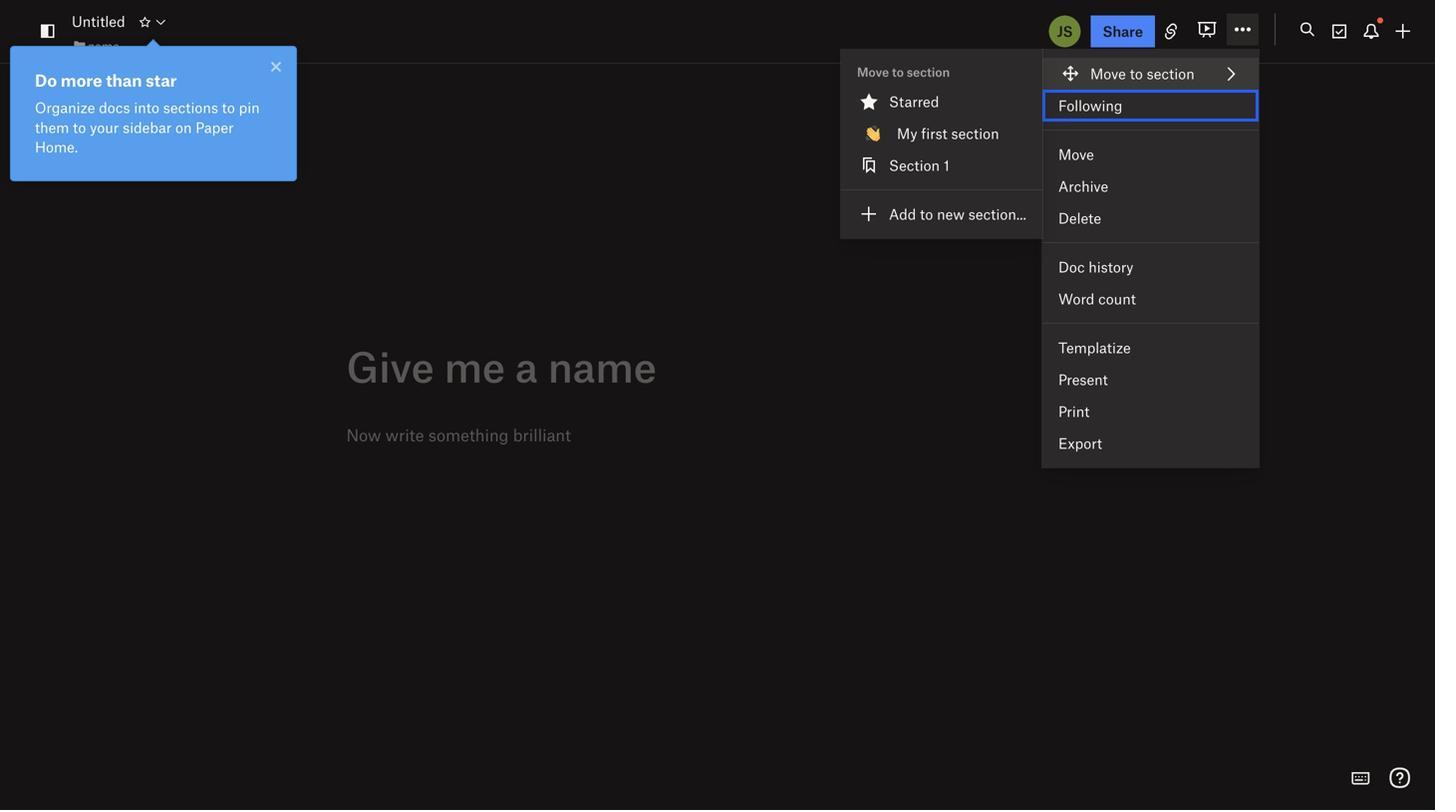 Task type: describe. For each thing, give the bounding box(es) containing it.
starred menu item
[[841, 86, 1043, 118]]

history
[[1089, 258, 1134, 276]]

add to new section...
[[889, 205, 1027, 223]]

word
[[1059, 290, 1095, 308]]

waving hand image
[[865, 126, 881, 142]]

word count button
[[1043, 283, 1259, 315]]

docs
[[99, 99, 130, 116]]

move inside menu item
[[1091, 65, 1126, 82]]

print
[[1059, 403, 1090, 420]]

export
[[1059, 435, 1103, 452]]

overlay image
[[264, 55, 288, 79]]

to inside menu item
[[1130, 65, 1143, 82]]

untitled link
[[72, 10, 125, 33]]

archive button
[[1043, 170, 1259, 202]]

home.
[[35, 138, 78, 155]]

move up starred
[[857, 64, 889, 79]]

your
[[90, 118, 119, 136]]

sidebar
[[123, 118, 172, 136]]

present
[[1059, 371, 1108, 388]]

following button
[[1043, 90, 1259, 122]]

my first section menu item
[[841, 118, 1043, 150]]

to down organize
[[73, 118, 86, 136]]

to left pin
[[222, 99, 235, 116]]

close image
[[264, 55, 288, 79]]

section 1
[[889, 157, 950, 174]]

js button
[[1047, 13, 1083, 49]]

0 horizontal spatial section
[[907, 64, 950, 79]]

delete
[[1059, 209, 1102, 227]]

section for move to section menu item
[[1147, 65, 1195, 82]]

do
[[35, 70, 57, 90]]

word count
[[1059, 290, 1136, 308]]

more
[[61, 70, 102, 90]]

section 1 menu item
[[841, 150, 1043, 181]]

doc
[[1059, 258, 1085, 276]]

section for my first section menu item
[[952, 125, 1000, 142]]

move inside button
[[1059, 146, 1094, 163]]

doc history button
[[1043, 251, 1259, 283]]

print button
[[1043, 396, 1259, 428]]

present button
[[1043, 364, 1259, 396]]

add
[[889, 205, 917, 223]]

menu containing move to section
[[1043, 50, 1259, 468]]

star
[[146, 70, 177, 90]]

do more than star organize docs into sections to pin them to your sidebar on paper home.
[[35, 70, 260, 155]]

my
[[897, 125, 918, 142]]



Task type: vqa. For each thing, say whether or not it's contained in the screenshot.
Move to section
yes



Task type: locate. For each thing, give the bounding box(es) containing it.
name
[[88, 38, 119, 53]]

pin
[[239, 99, 260, 116]]

section
[[889, 157, 940, 174]]

2 menu from the left
[[1043, 50, 1259, 468]]

share button
[[1091, 15, 1155, 47]]

0 horizontal spatial menu
[[841, 50, 1043, 238]]

section
[[907, 64, 950, 79], [1147, 65, 1195, 82], [952, 125, 1000, 142]]

to inside menu item
[[920, 205, 933, 223]]

section right 'first'
[[952, 125, 1000, 142]]

on
[[175, 118, 192, 136]]

section up "following" button
[[1147, 65, 1195, 82]]

section up starred menu item
[[907, 64, 950, 79]]

them
[[35, 118, 69, 136]]

1 horizontal spatial menu
[[1043, 50, 1259, 468]]

1 menu from the left
[[841, 50, 1043, 238]]

move to section menu item
[[1043, 58, 1259, 90]]

delete button
[[1043, 202, 1259, 234]]

1
[[944, 157, 950, 174]]

my first section
[[897, 125, 1000, 142]]

move to section up starred
[[857, 64, 950, 79]]

to
[[892, 64, 904, 79], [1130, 65, 1143, 82], [222, 99, 235, 116], [73, 118, 86, 136], [920, 205, 933, 223]]

untitled
[[72, 13, 125, 30]]

count
[[1099, 290, 1136, 308]]

js
[[1057, 22, 1073, 40]]

1 horizontal spatial move to section
[[1091, 65, 1195, 82]]

menu
[[841, 50, 1043, 238], [1043, 50, 1259, 468]]

paper
[[196, 118, 234, 136]]

menu containing starred
[[841, 50, 1043, 238]]

move up following
[[1091, 65, 1126, 82]]

0 horizontal spatial move to section
[[857, 64, 950, 79]]

into
[[134, 99, 159, 116]]

sections
[[163, 99, 218, 116]]

move
[[857, 64, 889, 79], [1091, 65, 1126, 82], [1059, 146, 1094, 163]]

templatize
[[1059, 339, 1131, 356]]

templatize button
[[1043, 332, 1259, 364]]

organize
[[35, 99, 95, 116]]

doc history
[[1059, 258, 1134, 276]]

move up archive
[[1059, 146, 1094, 163]]

2 horizontal spatial section
[[1147, 65, 1195, 82]]

to up "following" button
[[1130, 65, 1143, 82]]

add to new section... menu item
[[841, 198, 1043, 230]]

1 horizontal spatial section
[[952, 125, 1000, 142]]

move to section
[[857, 64, 950, 79], [1091, 65, 1195, 82]]

section...
[[969, 205, 1027, 223]]

move button
[[1043, 139, 1259, 170]]

first
[[922, 125, 948, 142]]

archive
[[1059, 177, 1109, 195]]

move to section inside move to section menu item
[[1091, 65, 1195, 82]]

than
[[106, 70, 142, 90]]

heading
[[346, 342, 1089, 390]]

move to section up "following" button
[[1091, 65, 1195, 82]]

share
[[1103, 22, 1143, 40]]

following
[[1059, 97, 1123, 114]]

starred
[[889, 93, 939, 110]]

name link
[[72, 36, 119, 56]]

new
[[937, 205, 965, 223]]

to up starred
[[892, 64, 904, 79]]

export button
[[1043, 428, 1259, 460]]

to right add
[[920, 205, 933, 223]]



